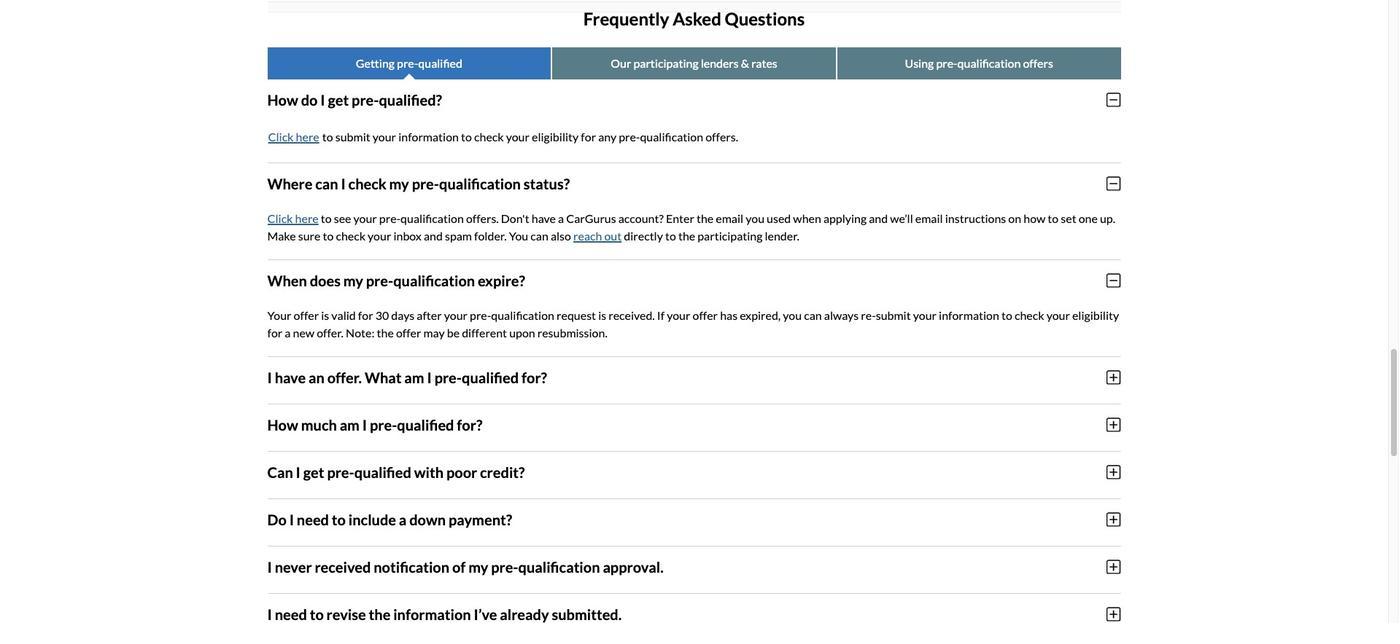 Task type: vqa. For each thing, say whether or not it's contained in the screenshot.
$0
no



Task type: describe. For each thing, give the bounding box(es) containing it.
sure
[[298, 229, 321, 243]]

check inside your offer is valid for 30 days after your pre-qualification request is received. if your offer has expired, you can always re-submit your information to check your eligibility for a new offer. note: the offer may be different upon resubmission.
[[1015, 308, 1044, 322]]

never
[[275, 559, 312, 576]]

click for click here
[[267, 211, 293, 225]]

submit inside your offer is valid for 30 days after your pre-qualification request is received. if your offer has expired, you can always re-submit your information to check your eligibility for a new offer. note: the offer may be different upon resubmission.
[[876, 308, 911, 322]]

applying
[[824, 211, 867, 225]]

qualified inside "getting pre-qualified" button
[[418, 56, 462, 70]]

does
[[310, 272, 341, 289]]

a inside to see your pre-qualification offers. don't have a cargurus account? enter the email you used when applying and we'll email instructions on how to set one up. make sure to check your inbox and spam folder. you can also
[[558, 211, 564, 225]]

received
[[315, 559, 371, 576]]

approval.
[[603, 559, 664, 576]]

i never received notification of my pre-qualification approval. button
[[267, 547, 1121, 588]]

click here to submit your information to check your eligibility for any pre-qualification offers.
[[268, 130, 738, 143]]

2 horizontal spatial for
[[581, 130, 596, 143]]

qualified inside i have an offer. what am i pre-qualified for? button
[[462, 369, 519, 386]]

request
[[557, 308, 596, 322]]

i have an offer. what am i pre-qualified for?
[[267, 369, 547, 386]]

be
[[447, 326, 460, 340]]

reach out link
[[574, 229, 622, 243]]

already
[[500, 606, 549, 624]]

my inside button
[[469, 559, 488, 576]]

can
[[267, 464, 293, 481]]

asked
[[673, 8, 721, 29]]

qualification inside your offer is valid for 30 days after your pre-qualification request is received. if your offer has expired, you can always re-submit your information to check your eligibility for a new offer. note: the offer may be different upon resubmission.
[[491, 308, 554, 322]]

0 horizontal spatial and
[[424, 229, 443, 243]]

you inside to see your pre-qualification offers. don't have a cargurus account? enter the email you used when applying and we'll email instructions on how to set one up. make sure to check your inbox and spam folder. you can also
[[746, 211, 765, 225]]

may
[[424, 326, 445, 340]]

days
[[391, 308, 415, 322]]

how do i get pre-qualified?
[[267, 91, 442, 108]]

click here link
[[267, 211, 319, 225]]

where
[[267, 175, 313, 192]]

can inside dropdown button
[[315, 175, 338, 192]]

enter
[[666, 211, 695, 225]]

pre- inside "button"
[[327, 464, 354, 481]]

to inside i need to revise the information i've already submitted. button
[[310, 606, 324, 624]]

different
[[462, 326, 507, 340]]

2 email from the left
[[916, 211, 943, 225]]

your
[[267, 308, 291, 322]]

need inside 'button'
[[297, 511, 329, 529]]

how much am i pre-qualified for? button
[[267, 405, 1121, 445]]

used
[[767, 211, 791, 225]]

offers. inside to see your pre-qualification offers. don't have a cargurus account? enter the email you used when applying and we'll email instructions on how to set one up. make sure to check your inbox and spam folder. you can also
[[466, 211, 499, 225]]

get inside dropdown button
[[328, 91, 349, 108]]

how for how much am i pre-qualified for?
[[267, 416, 298, 434]]

our
[[611, 56, 631, 70]]

a inside 'button'
[[399, 511, 407, 529]]

minus square image for how do i get pre-qualified?
[[1107, 92, 1121, 108]]

after
[[417, 308, 442, 322]]

frequently asked questions tab list
[[267, 47, 1121, 79]]

check inside to see your pre-qualification offers. don't have a cargurus account? enter the email you used when applying and we'll email instructions on how to set one up. make sure to check your inbox and spam folder. you can also
[[336, 229, 366, 243]]

click here button
[[267, 126, 320, 148]]

the inside button
[[369, 606, 391, 624]]

qualification down "how do i get pre-qualified?" dropdown button
[[640, 130, 703, 143]]

1 vertical spatial for
[[358, 308, 373, 322]]

participating inside getting pre-qualified tab panel
[[698, 229, 763, 243]]

the down enter
[[678, 229, 695, 243]]

you inside your offer is valid for 30 days after your pre-qualification request is received. if your offer has expired, you can always re-submit your information to check your eligibility for a new offer. note: the offer may be different upon resubmission.
[[783, 308, 802, 322]]

click here
[[267, 211, 319, 225]]

for? inside button
[[457, 416, 483, 434]]

revise
[[327, 606, 366, 624]]

plus square image for i have an offer. what am i pre-qualified for?
[[1107, 370, 1121, 386]]

credit?
[[480, 464, 525, 481]]

plus square image for can i get pre-qualified with poor credit?
[[1107, 464, 1121, 480]]

plus square image for do i need to include a down payment?
[[1107, 512, 1121, 528]]

when
[[267, 272, 307, 289]]

30
[[376, 308, 389, 322]]

i need to revise the information i've already submitted. button
[[267, 594, 1121, 624]]

submitted.
[[552, 606, 622, 624]]

frequently asked questions
[[584, 8, 805, 29]]

offers
[[1023, 56, 1053, 70]]

where can i check my pre-qualification status?
[[267, 175, 570, 192]]

much
[[301, 416, 337, 434]]

status?
[[524, 175, 570, 192]]

see
[[334, 211, 351, 225]]

have inside to see your pre-qualification offers. don't have a cargurus account? enter the email you used when applying and we'll email instructions on how to set one up. make sure to check your inbox and spam folder. you can also
[[532, 211, 556, 225]]

make
[[267, 229, 296, 243]]

1 email from the left
[[716, 211, 744, 225]]

how for how do i get pre-qualified?
[[267, 91, 298, 108]]

getting pre-qualified button
[[267, 47, 551, 79]]

1 horizontal spatial my
[[389, 175, 409, 192]]

to see your pre-qualification offers. don't have a cargurus account? enter the email you used when applying and we'll email instructions on how to set one up. make sure to check your inbox and spam folder. you can also
[[267, 211, 1116, 243]]

up.
[[1100, 211, 1116, 225]]

information for submitted.
[[393, 606, 471, 624]]

what
[[365, 369, 402, 386]]

reach out directly to the participating lender.
[[574, 229, 800, 243]]

i need to revise the information i've already submitted.
[[267, 606, 622, 624]]

questions
[[725, 8, 805, 29]]

get inside "button"
[[303, 464, 324, 481]]

minus square image for when does my pre-qualification expire?
[[1107, 273, 1121, 289]]

your offer is valid for 30 days after your pre-qualification request is received. if your offer has expired, you can always re-submit your information to check your eligibility for a new offer. note: the offer may be different upon resubmission.
[[267, 308, 1119, 340]]

when
[[793, 211, 821, 225]]

offer. inside button
[[327, 369, 362, 386]]

0 vertical spatial eligibility
[[532, 130, 579, 143]]

i have an offer. what am i pre-qualified for? button
[[267, 357, 1121, 398]]

qualified?
[[379, 91, 442, 108]]

don't
[[501, 211, 529, 225]]

poor
[[447, 464, 477, 481]]

on
[[1009, 211, 1022, 225]]

can inside your offer is valid for 30 days after your pre-qualification request is received. if your offer has expired, you can always re-submit your information to check your eligibility for a new offer. note: the offer may be different upon resubmission.
[[804, 308, 822, 322]]

can inside to see your pre-qualification offers. don't have a cargurus account? enter the email you used when applying and we'll email instructions on how to set one up. make sure to check your inbox and spam folder. you can also
[[531, 229, 549, 243]]

with
[[414, 464, 444, 481]]

2 is from the left
[[598, 308, 606, 322]]

always
[[824, 308, 859, 322]]

using
[[905, 56, 934, 70]]

qualification inside frequently asked questions tab list
[[958, 56, 1021, 70]]

down
[[409, 511, 446, 529]]



Task type: locate. For each thing, give the bounding box(es) containing it.
0 horizontal spatial have
[[275, 369, 306, 386]]

has
[[720, 308, 738, 322]]

2 horizontal spatial my
[[469, 559, 488, 576]]

0 vertical spatial can
[[315, 175, 338, 192]]

expired,
[[740, 308, 781, 322]]

0 vertical spatial plus square image
[[1107, 417, 1121, 433]]

have left an
[[275, 369, 306, 386]]

here for click here to submit your information to check your eligibility for any pre-qualification offers.
[[296, 130, 319, 143]]

qualified
[[418, 56, 462, 70], [462, 369, 519, 386], [397, 416, 454, 434], [354, 464, 411, 481]]

when does my pre-qualification expire? button
[[267, 260, 1121, 301]]

you left used on the top right of the page
[[746, 211, 765, 225]]

do i need to include a down payment?
[[267, 511, 512, 529]]

2 horizontal spatial can
[[804, 308, 822, 322]]

folder.
[[474, 229, 507, 243]]

0 vertical spatial get
[[328, 91, 349, 108]]

for? inside button
[[522, 369, 547, 386]]

qualification up the inbox at top
[[401, 211, 464, 225]]

1 horizontal spatial for
[[358, 308, 373, 322]]

need right "do"
[[297, 511, 329, 529]]

1 horizontal spatial and
[[869, 211, 888, 225]]

need
[[297, 511, 329, 529], [275, 606, 307, 624]]

am right what
[[404, 369, 424, 386]]

1 vertical spatial eligibility
[[1072, 308, 1119, 322]]

how inside button
[[267, 416, 298, 434]]

0 horizontal spatial can
[[315, 175, 338, 192]]

0 horizontal spatial get
[[303, 464, 324, 481]]

2 minus square image from the top
[[1107, 273, 1121, 289]]

received.
[[609, 308, 655, 322]]

0 horizontal spatial a
[[285, 326, 291, 340]]

an
[[309, 369, 325, 386]]

2 horizontal spatial a
[[558, 211, 564, 225]]

information for your
[[398, 130, 459, 143]]

plus square image inside can i get pre-qualified with poor credit? "button"
[[1107, 464, 1121, 480]]

any
[[598, 130, 617, 143]]

minus square image inside when does my pre-qualification expire? dropdown button
[[1107, 273, 1121, 289]]

how inside dropdown button
[[267, 91, 298, 108]]

to inside your offer is valid for 30 days after your pre-qualification request is received. if your offer has expired, you can always re-submit your information to check your eligibility for a new offer. note: the offer may be different upon resubmission.
[[1002, 308, 1013, 322]]

offer left has
[[693, 308, 718, 322]]

qualified inside can i get pre-qualified with poor credit? "button"
[[354, 464, 411, 481]]

2 plus square image from the top
[[1107, 607, 1121, 623]]

for
[[581, 130, 596, 143], [358, 308, 373, 322], [267, 326, 283, 340]]

plus square image inside i have an offer. what am i pre-qualified for? button
[[1107, 370, 1121, 386]]

participating left lender.
[[698, 229, 763, 243]]

our participating lenders & rates button
[[552, 47, 836, 79]]

check inside dropdown button
[[348, 175, 387, 192]]

the inside to see your pre-qualification offers. don't have a cargurus account? enter the email you used when applying and we'll email instructions on how to set one up. make sure to check your inbox and spam folder. you can also
[[697, 211, 714, 225]]

qualification up submitted. at bottom left
[[518, 559, 600, 576]]

tab list
[[267, 0, 1121, 12]]

0 vertical spatial am
[[404, 369, 424, 386]]

plus square image for how much am i pre-qualified for?
[[1107, 417, 1121, 433]]

2 vertical spatial can
[[804, 308, 822, 322]]

0 horizontal spatial for?
[[457, 416, 483, 434]]

my up the inbox at top
[[389, 175, 409, 192]]

re-
[[861, 308, 876, 322]]

offer down days
[[396, 326, 421, 340]]

0 vertical spatial how
[[267, 91, 298, 108]]

1 horizontal spatial offer
[[396, 326, 421, 340]]

how left much
[[267, 416, 298, 434]]

click up make
[[267, 211, 293, 225]]

here up sure
[[295, 211, 319, 225]]

1 horizontal spatial can
[[531, 229, 549, 243]]

1 vertical spatial you
[[783, 308, 802, 322]]

qualification left offers
[[958, 56, 1021, 70]]

can right where
[[315, 175, 338, 192]]

offer
[[294, 308, 319, 322], [693, 308, 718, 322], [396, 326, 421, 340]]

how
[[1024, 211, 1046, 225]]

participating
[[634, 56, 699, 70], [698, 229, 763, 243]]

for left the 30
[[358, 308, 373, 322]]

participating right our
[[634, 56, 699, 70]]

offer. right an
[[327, 369, 362, 386]]

0 vertical spatial offers.
[[706, 130, 738, 143]]

the inside your offer is valid for 30 days after your pre-qualification request is received. if your offer has expired, you can always re-submit your information to check your eligibility for a new offer. note: the offer may be different upon resubmission.
[[377, 326, 394, 340]]

have up also
[[532, 211, 556, 225]]

minus square image
[[1107, 176, 1121, 192]]

have inside button
[[275, 369, 306, 386]]

0 vertical spatial and
[[869, 211, 888, 225]]

get right can
[[303, 464, 324, 481]]

note:
[[346, 326, 375, 340]]

the right enter
[[697, 211, 714, 225]]

qualification up don't
[[439, 175, 521, 192]]

1 horizontal spatial you
[[783, 308, 802, 322]]

information
[[398, 130, 459, 143], [939, 308, 999, 322], [393, 606, 471, 624]]

click up where
[[268, 130, 294, 143]]

inbox
[[394, 229, 422, 243]]

1 minus square image from the top
[[1107, 92, 1121, 108]]

spam
[[445, 229, 472, 243]]

pre- inside to see your pre-qualification offers. don't have a cargurus account? enter the email you used when applying and we'll email instructions on how to set one up. make sure to check your inbox and spam folder. you can also
[[379, 211, 401, 225]]

lenders
[[701, 56, 739, 70]]

get right do
[[328, 91, 349, 108]]

my right does
[[343, 272, 363, 289]]

using pre-qualification offers button
[[837, 47, 1121, 79]]

2 how from the top
[[267, 416, 298, 434]]

i inside 'button'
[[289, 511, 294, 529]]

1 horizontal spatial a
[[399, 511, 407, 529]]

1 plus square image from the top
[[1107, 417, 1121, 433]]

1 vertical spatial minus square image
[[1107, 273, 1121, 289]]

how much am i pre-qualified for?
[[267, 416, 483, 434]]

can right you
[[531, 229, 549, 243]]

1 horizontal spatial for?
[[522, 369, 547, 386]]

1 vertical spatial offer.
[[327, 369, 362, 386]]

email right we'll
[[916, 211, 943, 225]]

you right expired,
[[783, 308, 802, 322]]

2 vertical spatial for
[[267, 326, 283, 340]]

0 vertical spatial participating
[[634, 56, 699, 70]]

1 horizontal spatial is
[[598, 308, 606, 322]]

notification
[[374, 559, 449, 576]]

for? down upon at the bottom of page
[[522, 369, 547, 386]]

click for click here to submit your information to check your eligibility for any pre-qualification offers.
[[268, 130, 294, 143]]

can i get pre-qualified with poor credit?
[[267, 464, 525, 481]]

do
[[301, 91, 318, 108]]

0 horizontal spatial offers.
[[466, 211, 499, 225]]

information inside button
[[393, 606, 471, 624]]

plus square image for i need to revise the information i've already submitted.
[[1107, 607, 1121, 623]]

2 vertical spatial information
[[393, 606, 471, 624]]

instructions
[[945, 211, 1006, 225]]

1 vertical spatial my
[[343, 272, 363, 289]]

expire?
[[478, 272, 525, 289]]

offers.
[[706, 130, 738, 143], [466, 211, 499, 225]]

plus square image
[[1107, 370, 1121, 386], [1107, 464, 1121, 480], [1107, 512, 1121, 528], [1107, 559, 1121, 575]]

lender.
[[765, 229, 800, 243]]

our participating lenders & rates
[[611, 56, 778, 70]]

1 horizontal spatial get
[[328, 91, 349, 108]]

0 vertical spatial for
[[581, 130, 596, 143]]

0 vertical spatial minus square image
[[1107, 92, 1121, 108]]

1 vertical spatial how
[[267, 416, 298, 434]]

can
[[315, 175, 338, 192], [531, 229, 549, 243], [804, 308, 822, 322]]

qualification inside to see your pre-qualification offers. don't have a cargurus account? enter the email you used when applying and we'll email instructions on how to set one up. make sure to check your inbox and spam folder. you can also
[[401, 211, 464, 225]]

eligibility
[[532, 130, 579, 143], [1072, 308, 1119, 322]]

0 vertical spatial offer.
[[317, 326, 344, 340]]

pre-
[[397, 56, 418, 70], [936, 56, 958, 70], [352, 91, 379, 108], [619, 130, 640, 143], [412, 175, 439, 192], [379, 211, 401, 225], [366, 272, 393, 289], [470, 308, 491, 322], [435, 369, 462, 386], [370, 416, 397, 434], [327, 464, 354, 481], [491, 559, 518, 576]]

account?
[[619, 211, 664, 225]]

1 vertical spatial offers.
[[466, 211, 499, 225]]

and left spam
[[424, 229, 443, 243]]

1 vertical spatial can
[[531, 229, 549, 243]]

have
[[532, 211, 556, 225], [275, 369, 306, 386]]

i never received notification of my pre-qualification approval.
[[267, 559, 664, 576]]

getting pre-qualified tab panel
[[267, 79, 1121, 624]]

is right request
[[598, 308, 606, 322]]

here down do
[[296, 130, 319, 143]]

offer. inside your offer is valid for 30 days after your pre-qualification request is received. if your offer has expired, you can always re-submit your information to check your eligibility for a new offer. note: the offer may be different upon resubmission.
[[317, 326, 344, 340]]

to inside do i need to include a down payment? 'button'
[[332, 511, 346, 529]]

one
[[1079, 211, 1098, 225]]

plus square image inside i never received notification of my pre-qualification approval. button
[[1107, 559, 1121, 575]]

0 horizontal spatial my
[[343, 272, 363, 289]]

1 vertical spatial plus square image
[[1107, 607, 1121, 623]]

0 horizontal spatial eligibility
[[532, 130, 579, 143]]

pre- inside button
[[435, 369, 462, 386]]

a inside your offer is valid for 30 days after your pre-qualification request is received. if your offer has expired, you can always re-submit your information to check your eligibility for a new offer. note: the offer may be different upon resubmission.
[[285, 326, 291, 340]]

1 vertical spatial click
[[267, 211, 293, 225]]

include
[[349, 511, 396, 529]]

1 vertical spatial for?
[[457, 416, 483, 434]]

set
[[1061, 211, 1077, 225]]

you
[[509, 229, 528, 243]]

is
[[321, 308, 329, 322], [598, 308, 606, 322]]

do i need to include a down payment? button
[[267, 499, 1121, 540]]

0 vertical spatial my
[[389, 175, 409, 192]]

qualified down different
[[462, 369, 519, 386]]

2 plus square image from the top
[[1107, 464, 1121, 480]]

a left new
[[285, 326, 291, 340]]

qualified up with
[[397, 416, 454, 434]]

0 horizontal spatial is
[[321, 308, 329, 322]]

do
[[267, 511, 287, 529]]

3 plus square image from the top
[[1107, 512, 1121, 528]]

pre- inside your offer is valid for 30 days after your pre-qualification request is received. if your offer has expired, you can always re-submit your information to check your eligibility for a new offer. note: the offer may be different upon resubmission.
[[470, 308, 491, 322]]

need down 'never'
[[275, 606, 307, 624]]

the down the 30
[[377, 326, 394, 340]]

here for click here
[[295, 211, 319, 225]]

getting
[[356, 56, 395, 70]]

1 horizontal spatial email
[[916, 211, 943, 225]]

participating inside button
[[634, 56, 699, 70]]

1 horizontal spatial eligibility
[[1072, 308, 1119, 322]]

0 vertical spatial click
[[268, 130, 294, 143]]

you
[[746, 211, 765, 225], [783, 308, 802, 322]]

submit right always
[[876, 308, 911, 322]]

how do i get pre-qualified? button
[[267, 79, 1121, 120]]

2 vertical spatial a
[[399, 511, 407, 529]]

and left we'll
[[869, 211, 888, 225]]

qualification up after
[[393, 272, 475, 289]]

1 how from the top
[[267, 91, 298, 108]]

1 plus square image from the top
[[1107, 370, 1121, 386]]

qualified left with
[[354, 464, 411, 481]]

information inside your offer is valid for 30 days after your pre-qualification request is received. if your offer has expired, you can always re-submit your information to check your eligibility for a new offer. note: the offer may be different upon resubmission.
[[939, 308, 999, 322]]

1 vertical spatial am
[[340, 416, 360, 434]]

qualification up upon at the bottom of page
[[491, 308, 554, 322]]

1 horizontal spatial submit
[[876, 308, 911, 322]]

minus square image inside "how do i get pre-qualified?" dropdown button
[[1107, 92, 1121, 108]]

valid
[[331, 308, 356, 322]]

qualified up qualified?
[[418, 56, 462, 70]]

of
[[452, 559, 466, 576]]

offer. down valid
[[317, 326, 344, 340]]

also
[[551, 229, 571, 243]]

for down your on the left of page
[[267, 326, 283, 340]]

1 vertical spatial get
[[303, 464, 324, 481]]

and
[[869, 211, 888, 225], [424, 229, 443, 243]]

plus square image
[[1107, 417, 1121, 433], [1107, 607, 1121, 623]]

a left down
[[399, 511, 407, 529]]

1 is from the left
[[321, 308, 329, 322]]

offers. up folder.
[[466, 211, 499, 225]]

new
[[293, 326, 315, 340]]

the right revise
[[369, 606, 391, 624]]

1 horizontal spatial have
[[532, 211, 556, 225]]

i inside "button"
[[296, 464, 301, 481]]

1 vertical spatial have
[[275, 369, 306, 386]]

offer.
[[317, 326, 344, 340], [327, 369, 362, 386]]

for left any
[[581, 130, 596, 143]]

offer up new
[[294, 308, 319, 322]]

eligibility inside your offer is valid for 30 days after your pre-qualification request is received. if your offer has expired, you can always re-submit your information to check your eligibility for a new offer. note: the offer may be different upon resubmission.
[[1072, 308, 1119, 322]]

0 horizontal spatial am
[[340, 416, 360, 434]]

am inside button
[[340, 416, 360, 434]]

is left valid
[[321, 308, 329, 322]]

email up reach out directly to the participating lender.
[[716, 211, 744, 225]]

plus square image for i never received notification of my pre-qualification approval.
[[1107, 559, 1121, 575]]

plus square image inside how much am i pre-qualified for? button
[[1107, 417, 1121, 433]]

plus square image inside i need to revise the information i've already submitted. button
[[1107, 607, 1121, 623]]

1 vertical spatial and
[[424, 229, 443, 243]]

i
[[321, 91, 325, 108], [341, 175, 346, 192], [267, 369, 272, 386], [427, 369, 432, 386], [362, 416, 367, 434], [296, 464, 301, 481], [289, 511, 294, 529], [267, 559, 272, 576], [267, 606, 272, 624]]

0 vertical spatial need
[[297, 511, 329, 529]]

minus square image
[[1107, 92, 1121, 108], [1107, 273, 1121, 289]]

0 vertical spatial submit
[[335, 130, 370, 143]]

0 horizontal spatial you
[[746, 211, 765, 225]]

am inside button
[[404, 369, 424, 386]]

reach
[[574, 229, 602, 243]]

0 vertical spatial you
[[746, 211, 765, 225]]

cargurus
[[566, 211, 616, 225]]

qualification
[[958, 56, 1021, 70], [640, 130, 703, 143], [439, 175, 521, 192], [401, 211, 464, 225], [393, 272, 475, 289], [491, 308, 554, 322], [518, 559, 600, 576]]

0 vertical spatial information
[[398, 130, 459, 143]]

if
[[657, 308, 665, 322]]

upon
[[509, 326, 535, 340]]

2 vertical spatial my
[[469, 559, 488, 576]]

0 horizontal spatial email
[[716, 211, 744, 225]]

submit down the how do i get pre-qualified? on the top
[[335, 130, 370, 143]]

1 horizontal spatial offers.
[[706, 130, 738, 143]]

1 vertical spatial need
[[275, 606, 307, 624]]

my right of
[[469, 559, 488, 576]]

qualified inside how much am i pre-qualified for? button
[[397, 416, 454, 434]]

for? up poor at the bottom of the page
[[457, 416, 483, 434]]

0 vertical spatial for?
[[522, 369, 547, 386]]

1 vertical spatial information
[[939, 308, 999, 322]]

payment?
[[449, 511, 512, 529]]

1 vertical spatial a
[[285, 326, 291, 340]]

am right much
[[340, 416, 360, 434]]

4 plus square image from the top
[[1107, 559, 1121, 575]]

0 horizontal spatial submit
[[335, 130, 370, 143]]

can left always
[[804, 308, 822, 322]]

&
[[741, 56, 749, 70]]

2 horizontal spatial offer
[[693, 308, 718, 322]]

get
[[328, 91, 349, 108], [303, 464, 324, 481]]

where can i check my pre-qualification status? button
[[267, 163, 1121, 204]]

plus square image inside do i need to include a down payment? 'button'
[[1107, 512, 1121, 528]]

1 vertical spatial participating
[[698, 229, 763, 243]]

when does my pre-qualification expire?
[[267, 272, 525, 289]]

need inside button
[[275, 606, 307, 624]]

0 horizontal spatial offer
[[294, 308, 319, 322]]

rates
[[752, 56, 778, 70]]

1 horizontal spatial am
[[404, 369, 424, 386]]

offers. down "how do i get pre-qualified?" dropdown button
[[706, 130, 738, 143]]

a up also
[[558, 211, 564, 225]]

0 vertical spatial have
[[532, 211, 556, 225]]

resubmission.
[[538, 326, 608, 340]]

a
[[558, 211, 564, 225], [285, 326, 291, 340], [399, 511, 407, 529]]

0 vertical spatial a
[[558, 211, 564, 225]]

1 vertical spatial here
[[295, 211, 319, 225]]

can i get pre-qualified with poor credit? button
[[267, 452, 1121, 493]]

0 vertical spatial here
[[296, 130, 319, 143]]

how left do
[[267, 91, 298, 108]]

submit
[[335, 130, 370, 143], [876, 308, 911, 322]]

out
[[604, 229, 622, 243]]

0 horizontal spatial for
[[267, 326, 283, 340]]

check
[[474, 130, 504, 143], [348, 175, 387, 192], [336, 229, 366, 243], [1015, 308, 1044, 322]]

1 vertical spatial submit
[[876, 308, 911, 322]]



